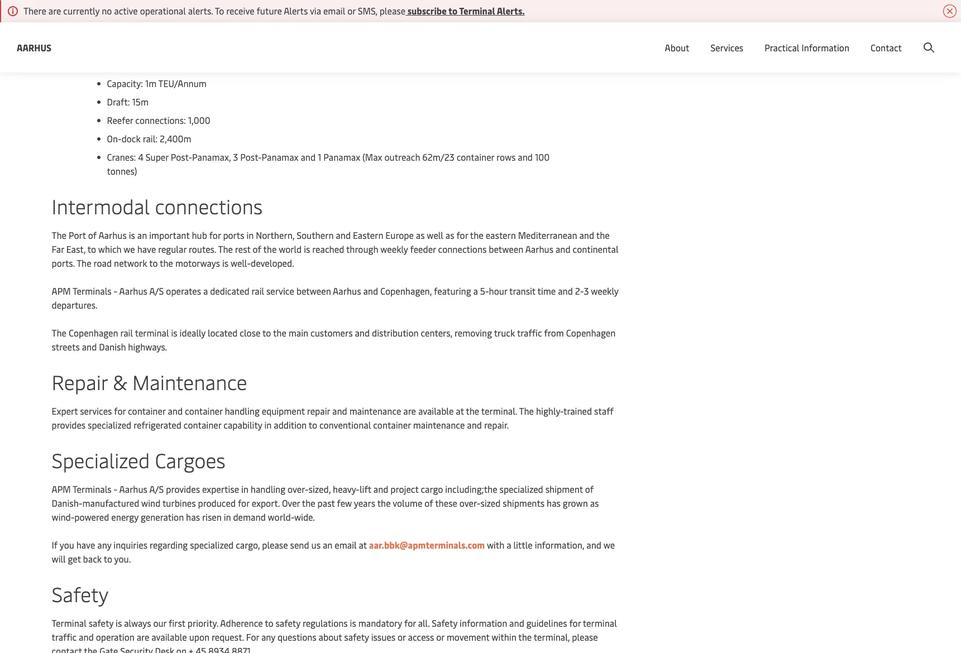 Task type: describe. For each thing, give the bounding box(es) containing it.
of right the port
[[88, 229, 97, 241]]

demand
[[233, 511, 266, 524]]

the inside the copenhagen rail terminal is ideally located close to the main customers and distribution centers, removing truck traffic from copenhagen streets and danish highways.
[[273, 327, 287, 339]]

alerts.
[[188, 4, 213, 17]]

close alert image
[[944, 4, 957, 18]]

for left the eastern
[[457, 229, 468, 241]]

is down southern
[[304, 243, 310, 255]]

at for expert services for container and container handling equipment repair and maintenance are available at the terminal. the highly-trained staff provides specialized refrigerated container capability in addition to conventional container maintenance and repair.
[[456, 405, 464, 417]]

0 vertical spatial are
[[48, 4, 61, 17]]

operates
[[166, 285, 201, 297]]

for left "all."
[[405, 618, 416, 630]]

is inside the copenhagen rail terminal is ideally located close to the main customers and distribution centers, removing truck traffic from copenhagen streets and danish highways.
[[171, 327, 178, 339]]

1
[[318, 151, 322, 163]]

conventional
[[320, 419, 371, 431]]

and left 1
[[301, 151, 316, 163]]

and left danish
[[82, 341, 97, 353]]

featuring
[[434, 285, 471, 297]]

refrigerating
[[390, 0, 440, 11]]

information
[[460, 618, 508, 630]]

services
[[711, 41, 744, 54]]

get
[[68, 553, 81, 566]]

2 panamax from the left
[[324, 151, 361, 163]]

provides inside apm terminals - aarhus a/s provides expertise in handling over-sized, heavy-lift and project cargo including;the specialized shipment of danish-manufactured wind turbines produced for export. over the past few years the volume of these over-sized shipments has grown as wind-powered energy generation has risen in demand world-wide.
[[166, 483, 200, 496]]

connections:
[[135, 114, 186, 126]]

and right office
[[553, 0, 568, 11]]

our
[[153, 618, 167, 630]]

you.
[[114, 553, 131, 566]]

tonnes)
[[107, 165, 137, 177]]

1 vertical spatial over-
[[460, 497, 481, 510]]

subscribe
[[408, 4, 447, 17]]

to right network
[[149, 257, 158, 269]]

2-
[[576, 285, 584, 297]]

rail:
[[143, 132, 158, 145]]

you
[[60, 539, 74, 552]]

1 panamax from the left
[[262, 151, 299, 163]]

the down east,
[[77, 257, 91, 269]]

3 inside cranes: 4 super post-panamax, 3 post-panamax and 1 panamax (max outreach 62m/23 container rows and 100 tonnes)
[[233, 151, 238, 163]]

1 post- from the left
[[171, 151, 192, 163]]

repair.
[[485, 419, 509, 431]]

a inside with a little information, and we will get back to you.
[[507, 539, 512, 552]]

for inside apm terminals - aarhus a/s provides expertise in handling over-sized, heavy-lift and project cargo including;the specialized shipment of danish-manufactured wind turbines produced for export. over the past few years the volume of these over-sized shipments has grown as wind-powered energy generation has risen in demand world-wide.
[[238, 497, 250, 510]]

terminals for apm terminals - aarhus a/s provides expertise in handling over-sized, heavy-lift and project cargo including;the specialized shipment of danish-manufactured wind turbines produced for export. over the past few years the volume of these over-sized shipments has grown as wind-powered energy generation has risen in demand world-wide.
[[73, 483, 112, 496]]

traffic inside the terminal safety is always our first priority. adherence to safety regulations is mandatory for all. safety information and guidelines for terminal traffic and operation are available upon request. for any questions about safety issues or access or movement within the terminal, please contact the gate security desk on + 45 8934 8871.
[[52, 632, 77, 644]]

danish-
[[52, 497, 82, 510]]

rail inside apm terminals - aarhus a/s operates a dedicated rail service between aarhus and copenhagen, featuring a 5-hour transit time and 2-3 weekly departures.
[[252, 285, 264, 297]]

upon
[[189, 632, 210, 644]]

weekly inside "the port of aarhus is an important hub for ports in northern, southern and eastern europe as well as for the eastern mediterranean and the far east, to which we have regular routes. the rest of the world is reached through weekly feeder connections between aarhus and continental ports. the road network to the motorways is well-developed."
[[381, 243, 408, 255]]

hub
[[192, 229, 207, 241]]

- for operates
[[114, 285, 117, 297]]

years
[[354, 497, 376, 510]]

panamax,
[[192, 151, 231, 163]]

alerts.
[[497, 4, 525, 17]]

specialized inside apm terminals - aarhus a/s provides expertise in handling over-sized, heavy-lift and project cargo including;the specialized shipment of danish-manufactured wind turbines produced for export. over the past few years the volume of these over-sized shipments has grown as wind-powered energy generation has risen in demand world-wide.
[[500, 483, 544, 496]]

available inside expert services for container and container handling equipment repair and maintenance are available at the terminal. the highly-trained staff provides specialized refrigerated container capability in addition to conventional container maintenance and repair.
[[419, 405, 454, 417]]

weekly inside apm terminals - aarhus a/s operates a dedicated rail service between aarhus and copenhagen, featuring a 5-hour transit time and 2-3 weekly departures.
[[591, 285, 619, 297]]

lift
[[360, 483, 372, 496]]

of up grown
[[586, 483, 594, 496]]

export.
[[252, 497, 280, 510]]

1 horizontal spatial or
[[398, 632, 406, 644]]

is up operation
[[116, 618, 122, 630]]

repair & maintenance
[[52, 368, 247, 396]]

well for europe
[[427, 229, 444, 241]]

specialized inside expert services for container and container handling equipment repair and maintenance are available at the terminal. the highly-trained staff provides specialized refrigerated container capability in addition to conventional container maintenance and repair.
[[88, 419, 131, 431]]

is up network
[[129, 229, 135, 241]]

1 vertical spatial please
[[262, 539, 288, 552]]

2 vertical spatial has
[[186, 511, 200, 524]]

ports.
[[52, 257, 75, 269]]

repair
[[307, 405, 330, 417]]

and left good at the left top
[[252, 0, 267, 11]]

all.
[[418, 618, 430, 630]]

to inside with a little information, and we will get back to you.
[[104, 553, 112, 566]]

mandatory
[[359, 618, 402, 630]]

aarhus up which
[[99, 229, 127, 241]]

location
[[676, 32, 711, 45]]

handling inside expert services for container and container handling equipment repair and maintenance are available at the terminal. the highly-trained staff provides specialized refrigerated container capability in addition to conventional container maintenance and repair.
[[225, 405, 260, 417]]

1,000
[[188, 114, 211, 126]]

and right customers
[[355, 327, 370, 339]]

transit
[[510, 285, 536, 297]]

terminal inside the terminal safety is always our first priority. adherence to safety regulations is mandatory for all. safety information and guidelines for terminal traffic and operation are available upon request. for any questions about safety issues or access or movement within the terminal, please contact the gate security desk on + 45 8934 8871.
[[52, 618, 87, 630]]

between inside apm terminals - aarhus a/s operates a dedicated rail service between aarhus and copenhagen, featuring a 5-hour transit time and 2-3 weekly departures.
[[297, 285, 331, 297]]

expert
[[52, 405, 78, 417]]

sized
[[481, 497, 501, 510]]

information,
[[535, 539, 585, 552]]

is left well-
[[222, 257, 229, 269]]

ro/ro
[[121, 0, 146, 11]]

practical information
[[765, 41, 850, 54]]

please inside the terminal safety is always our first priority. adherence to safety regulations is mandatory for all. safety information and guidelines for terminal traffic and operation are available upon request. for any questions about safety issues or access or movement within the terminal, please contact the gate security desk on + 45 8934 8871.
[[572, 632, 598, 644]]

produced
[[198, 497, 236, 510]]

has inside the terminal has ro/ro facilities for trailer ferries and good facilities for cooling and refrigerating containers as well as office and warehouse areas at the terminal.
[[105, 0, 119, 11]]

highways.
[[128, 341, 167, 353]]

are inside the terminal safety is always our first priority. adherence to safety regulations is mandatory for all. safety information and guidelines for terminal traffic and operation are available upon request. for any questions about safety issues or access or movement within the terminal, please contact the gate security desk on + 45 8934 8871.
[[137, 632, 149, 644]]

rail inside the copenhagen rail terminal is ideally located close to the main customers and distribution centers, removing truck traffic from copenhagen streets and danish highways.
[[120, 327, 133, 339]]

between inside "the port of aarhus is an important hub for ports in northern, southern and eastern europe as well as for the eastern mediterranean and the far east, to which we have regular routes. the rest of the world is reached through weekly feeder connections between aarhus and continental ports. the road network to the motorways is well-developed."
[[489, 243, 524, 255]]

trailer
[[198, 0, 222, 11]]

shipment
[[546, 483, 583, 496]]

100
[[535, 151, 550, 163]]

feeder
[[410, 243, 436, 255]]

1 vertical spatial an
[[323, 539, 333, 552]]

danish
[[99, 341, 126, 353]]

create
[[880, 33, 906, 45]]

1 vertical spatial have
[[76, 539, 95, 552]]

currently
[[63, 4, 100, 17]]

handling inside apm terminals - aarhus a/s provides expertise in handling over-sized, heavy-lift and project cargo including;the specialized shipment of danish-manufactured wind turbines produced for export. over the past few years the volume of these over-sized shipments has grown as wind-powered energy generation has risen in demand world-wide.
[[251, 483, 286, 496]]

warehouse
[[570, 0, 613, 11]]

generation
[[141, 511, 184, 524]]

europe
[[386, 229, 414, 241]]

+
[[189, 646, 194, 654]]

desk
[[155, 646, 174, 654]]

continental
[[573, 243, 619, 255]]

2 horizontal spatial safety
[[344, 632, 369, 644]]

containers
[[442, 0, 485, 11]]

and left 100
[[518, 151, 533, 163]]

security
[[120, 646, 153, 654]]

switch location
[[647, 32, 711, 45]]

as left alerts.
[[487, 0, 496, 11]]

is left mandatory
[[350, 618, 356, 630]]

as up feeder
[[416, 229, 425, 241]]

terminal. inside the terminal has ro/ro facilities for trailer ferries and good facilities for cooling and refrigerating containers as well as office and warehouse areas at the terminal.
[[101, 12, 137, 25]]

apm for apm terminals - aarhus a/s operates a dedicated rail service between aarhus and copenhagen, featuring a 5-hour transit time and 2-3 weekly departures.
[[52, 285, 71, 297]]

0 vertical spatial safety
[[52, 581, 109, 608]]

aarhus down mediterranean at the right top
[[526, 243, 554, 255]]

terminal,
[[534, 632, 570, 644]]

container right the conventional on the bottom of the page
[[373, 419, 411, 431]]

terminal. inside expert services for container and container handling equipment repair and maintenance are available at the terminal. the highly-trained staff provides specialized refrigerated container capability in addition to conventional container maintenance and repair.
[[482, 405, 518, 417]]

traffic inside the copenhagen rail terminal is ideally located close to the main customers and distribution centers, removing truck traffic from copenhagen streets and danish highways.
[[517, 327, 542, 339]]

developed.
[[251, 257, 294, 269]]

container inside cranes: 4 super post-panamax, 3 post-panamax and 1 panamax (max outreach 62m/23 container rows and 100 tonnes)
[[457, 151, 495, 163]]

0 horizontal spatial safety
[[89, 618, 114, 630]]

on-dock rail: 2,400m
[[107, 132, 191, 145]]

and left copenhagen,
[[363, 285, 378, 297]]

of down cargo
[[425, 497, 433, 510]]

and left the repair.
[[467, 419, 482, 431]]

1 horizontal spatial safety
[[276, 618, 301, 630]]

as left office
[[516, 0, 525, 11]]

services button
[[711, 22, 744, 73]]

if you have any inquiries regarding specialized cargo, please send us an email at aar.bbk@apmterminals.com
[[52, 539, 485, 552]]

terminal inside the terminal safety is always our first priority. adherence to safety regulations is mandatory for all. safety information and guidelines for terminal traffic and operation are available upon request. for any questions about safety issues or access or movement within the terminal, please contact the gate security desk on + 45 8934 8871.
[[583, 618, 617, 630]]

aarhus down network
[[119, 285, 148, 297]]

capacity: 1m teu/annum
[[107, 77, 207, 89]]

in right expertise
[[241, 483, 249, 496]]

to
[[215, 4, 224, 17]]

network
[[114, 257, 147, 269]]

terminal safety is always our first priority. adherence to safety regulations is mandatory for all. safety information and guidelines for terminal traffic and operation are available upon request. for any questions about safety issues or access or movement within the terminal, please contact the gate security desk on + 45 8934 8871.
[[52, 618, 617, 654]]

the inside expert services for container and container handling equipment repair and maintenance are available at the terminal. the highly-trained staff provides specialized refrigerated container capability in addition to conventional container maintenance and repair.
[[519, 405, 534, 417]]

maintenance
[[132, 368, 247, 396]]

road
[[94, 257, 112, 269]]

the up far
[[52, 229, 67, 241]]

to right east,
[[88, 243, 96, 255]]

draft:
[[107, 96, 130, 108]]

email for via
[[324, 4, 346, 17]]

on-
[[107, 132, 122, 145]]

intermodal connections
[[52, 192, 263, 220]]

there
[[23, 4, 46, 17]]

request.
[[212, 632, 244, 644]]

for
[[246, 632, 259, 644]]

the inside the terminal has ro/ro facilities for trailer ferries and good facilities for cooling and refrigerating containers as well as office and warehouse areas at the terminal.
[[85, 12, 99, 25]]

to right subscribe
[[449, 4, 458, 17]]

global menu button
[[722, 22, 808, 56]]

located
[[208, 327, 238, 339]]

and up refrigerated
[[168, 405, 183, 417]]

email for an
[[335, 539, 357, 552]]

the inside the copenhagen rail terminal is ideally located close to the main customers and distribution centers, removing truck traffic from copenhagen streets and danish highways.
[[52, 327, 67, 339]]

(max
[[363, 151, 383, 163]]

1 copenhagen from the left
[[69, 327, 118, 339]]

0 vertical spatial connections
[[155, 192, 263, 220]]

45
[[196, 646, 206, 654]]

world
[[279, 243, 302, 255]]

2 facilities from the left
[[292, 0, 325, 11]]

capacity:
[[107, 77, 143, 89]]

super
[[146, 151, 169, 163]]

within
[[492, 632, 517, 644]]

aar.bbk@apmterminals.com link
[[369, 539, 485, 552]]

cargo
[[421, 483, 443, 496]]

and up the conventional on the bottom of the page
[[333, 405, 347, 417]]

and right cooling
[[373, 0, 388, 11]]

cranes: 4 super post-panamax, 3 post-panamax and 1 panamax (max outreach 62m/23 container rows and 100 tonnes)
[[107, 151, 550, 177]]



Task type: locate. For each thing, give the bounding box(es) containing it.
0 horizontal spatial rail
[[120, 327, 133, 339]]

an inside "the port of aarhus is an important hub for ports in northern, southern and eastern europe as well as for the eastern mediterranean and the far east, to which we have regular routes. the rest of the world is reached through weekly feeder connections between aarhus and continental ports. the road network to the motorways is well-developed."
[[137, 229, 147, 241]]

terminal inside the terminal has ro/ro facilities for trailer ferries and good facilities for cooling and refrigerating containers as well as office and warehouse areas at the terminal.
[[69, 0, 103, 11]]

send
[[290, 539, 309, 552]]

- up manufactured
[[114, 483, 117, 496]]

1 horizontal spatial between
[[489, 243, 524, 255]]

0 horizontal spatial are
[[48, 4, 61, 17]]

1 horizontal spatial an
[[323, 539, 333, 552]]

and left the 2-
[[558, 285, 573, 297]]

1 horizontal spatial panamax
[[324, 151, 361, 163]]

email right via
[[324, 4, 346, 17]]

1 horizontal spatial post-
[[240, 151, 262, 163]]

well inside "the port of aarhus is an important hub for ports in northern, southern and eastern europe as well as for the eastern mediterranean and the far east, to which we have regular routes. the rest of the world is reached through weekly feeder connections between aarhus and continental ports. the road network to the motorways is well-developed."
[[427, 229, 444, 241]]

rail
[[252, 285, 264, 297], [120, 327, 133, 339]]

2 horizontal spatial please
[[572, 632, 598, 644]]

safety down get
[[52, 581, 109, 608]]

in up 'rest'
[[247, 229, 254, 241]]

0 vertical spatial well
[[498, 0, 514, 11]]

weekly down europe
[[381, 243, 408, 255]]

1 horizontal spatial connections
[[438, 243, 487, 255]]

terminal up the "contact" in the bottom of the page
[[52, 618, 87, 630]]

0 vertical spatial email
[[324, 4, 346, 17]]

as right europe
[[446, 229, 455, 241]]

specialized down services
[[88, 419, 131, 431]]

future
[[257, 4, 282, 17]]

specialized
[[88, 419, 131, 431], [500, 483, 544, 496], [190, 539, 234, 552]]

rail up danish
[[120, 327, 133, 339]]

good
[[269, 0, 289, 11]]

container down maintenance
[[185, 405, 223, 417]]

1 a/s from the top
[[149, 285, 164, 297]]

provides up turbines
[[166, 483, 200, 496]]

connections up "hub"
[[155, 192, 263, 220]]

3 inside apm terminals - aarhus a/s operates a dedicated rail service between aarhus and copenhagen, featuring a 5-hour transit time and 2-3 weekly departures.
[[584, 285, 589, 297]]

facilities right good at the left top
[[292, 0, 325, 11]]

0 horizontal spatial terminal.
[[101, 12, 137, 25]]

1 vertical spatial traffic
[[52, 632, 77, 644]]

global
[[746, 33, 772, 45]]

over- up over
[[288, 483, 309, 496]]

available inside the terminal safety is always our first priority. adherence to safety regulations is mandatory for all. safety information and guidelines for terminal traffic and operation are available upon request. for any questions about safety issues or access or movement within the terminal, please contact the gate security desk on + 45 8934 8871.
[[152, 632, 187, 644]]

container up cargoes
[[184, 419, 222, 431]]

teu/annum
[[158, 77, 207, 89]]

information
[[802, 41, 850, 54]]

apm inside apm terminals - aarhus a/s provides expertise in handling over-sized, heavy-lift and project cargo including;the specialized shipment of danish-manufactured wind turbines produced for export. over the past few years the volume of these over-sized shipments has grown as wind-powered energy generation has risen in demand world-wide.
[[52, 483, 71, 496]]

terminal up highways.
[[135, 327, 169, 339]]

a/s up wind
[[149, 483, 164, 496]]

rows
[[497, 151, 516, 163]]

1 horizontal spatial copenhagen
[[566, 327, 616, 339]]

well left office
[[498, 0, 514, 11]]

the up areas
[[52, 0, 67, 11]]

wide.
[[295, 511, 315, 524]]

and up continental on the top
[[580, 229, 595, 241]]

ideally
[[180, 327, 206, 339]]

volume
[[393, 497, 423, 510]]

- inside apm terminals - aarhus a/s provides expertise in handling over-sized, heavy-lift and project cargo including;the specialized shipment of danish-manufactured wind turbines produced for export. over the past few years the volume of these over-sized shipments has grown as wind-powered energy generation has risen in demand world-wide.
[[114, 483, 117, 496]]

safety
[[52, 581, 109, 608], [432, 618, 458, 630]]

for left trailer at the left of page
[[184, 0, 196, 11]]

container up refrigerated
[[128, 405, 166, 417]]

to inside expert services for container and container handling equipment repair and maintenance are available at the terminal. the highly-trained staff provides specialized refrigerated container capability in addition to conventional container maintenance and repair.
[[309, 419, 317, 431]]

maintenance
[[350, 405, 402, 417], [413, 419, 465, 431]]

us
[[312, 539, 321, 552]]

routes.
[[189, 243, 216, 255]]

the left highly-
[[519, 405, 534, 417]]

a/s for operates
[[149, 285, 164, 297]]

2 post- from the left
[[240, 151, 262, 163]]

provides down the expert in the bottom of the page
[[52, 419, 86, 431]]

1 vertical spatial terminal.
[[482, 405, 518, 417]]

0 horizontal spatial we
[[124, 243, 135, 255]]

priority.
[[188, 618, 218, 630]]

0 horizontal spatial has
[[105, 0, 119, 11]]

1 vertical spatial available
[[152, 632, 187, 644]]

0 vertical spatial between
[[489, 243, 524, 255]]

copenhagen up danish
[[69, 327, 118, 339]]

1 vertical spatial has
[[547, 497, 561, 510]]

0 vertical spatial has
[[105, 0, 119, 11]]

1 horizontal spatial rail
[[252, 285, 264, 297]]

1 vertical spatial specialized
[[500, 483, 544, 496]]

safety up questions at the bottom left of page
[[276, 618, 301, 630]]

safety inside the terminal safety is always our first priority. adherence to safety regulations is mandatory for all. safety information and guidelines for terminal traffic and operation are available upon request. for any questions about safety issues or access or movement within the terminal, please contact the gate security desk on + 45 8934 8871.
[[432, 618, 458, 630]]

if
[[52, 539, 58, 552]]

about
[[319, 632, 342, 644]]

terminal up areas
[[69, 0, 103, 11]]

rest
[[235, 243, 251, 255]]

1 horizontal spatial we
[[604, 539, 615, 552]]

62m/23
[[423, 151, 455, 163]]

1 horizontal spatial maintenance
[[413, 419, 465, 431]]

terminals
[[73, 285, 112, 297], [73, 483, 112, 496]]

as inside apm terminals - aarhus a/s provides expertise in handling over-sized, heavy-lift and project cargo including;the specialized shipment of danish-manufactured wind turbines produced for export. over the past few years the volume of these over-sized shipments has grown as wind-powered energy generation has risen in demand world-wide.
[[591, 497, 599, 510]]

1 vertical spatial email
[[335, 539, 357, 552]]

copenhagen
[[69, 327, 118, 339], [566, 327, 616, 339]]

and down mediterranean at the right top
[[556, 243, 571, 255]]

terminal inside the copenhagen rail terminal is ideally located close to the main customers and distribution centers, removing truck traffic from copenhagen streets and danish highways.
[[135, 327, 169, 339]]

1 vertical spatial handling
[[251, 483, 286, 496]]

1 horizontal spatial have
[[137, 243, 156, 255]]

powered
[[75, 511, 109, 524]]

0 vertical spatial a/s
[[149, 285, 164, 297]]

no
[[102, 4, 112, 17]]

from
[[545, 327, 564, 339]]

please right the terminal,
[[572, 632, 598, 644]]

terminals for apm terminals - aarhus a/s operates a dedicated rail service between aarhus and copenhagen, featuring a 5-hour transit time and 2-3 weekly departures.
[[73, 285, 112, 297]]

the inside expert services for container and container handling equipment repair and maintenance are available at the terminal. the highly-trained staff provides specialized refrigerated container capability in addition to conventional container maintenance and repair.
[[466, 405, 480, 417]]

1 horizontal spatial traffic
[[517, 327, 542, 339]]

0 horizontal spatial or
[[348, 4, 356, 17]]

apm up danish-
[[52, 483, 71, 496]]

in right risen
[[224, 511, 231, 524]]

provides inside expert services for container and container handling equipment repair and maintenance are available at the terminal. the highly-trained staff provides specialized refrigerated container capability in addition to conventional container maintenance and repair.
[[52, 419, 86, 431]]

well inside the terminal has ro/ro facilities for trailer ferries and good facilities for cooling and refrigerating containers as well as office and warehouse areas at the terminal.
[[498, 0, 514, 11]]

operational
[[140, 4, 186, 17]]

in inside expert services for container and container handling equipment repair and maintenance are available at the terminal. the highly-trained staff provides specialized refrigerated container capability in addition to conventional container maintenance and repair.
[[265, 419, 272, 431]]

1 horizontal spatial provides
[[166, 483, 200, 496]]

to left you.
[[104, 553, 112, 566]]

terminal. down "ro/ro"
[[101, 12, 137, 25]]

the down ports
[[218, 243, 233, 255]]

at for if you have any inquiries regarding specialized cargo, please send us an email at aar.bbk@apmterminals.com
[[359, 539, 367, 552]]

weekly right the 2-
[[591, 285, 619, 297]]

1 horizontal spatial terminal
[[135, 327, 169, 339]]

2 vertical spatial please
[[572, 632, 598, 644]]

any up back
[[97, 539, 111, 552]]

practical information button
[[765, 22, 850, 73]]

cargo,
[[236, 539, 260, 552]]

3
[[233, 151, 238, 163], [584, 285, 589, 297]]

1 horizontal spatial available
[[419, 405, 454, 417]]

email
[[324, 4, 346, 17], [335, 539, 357, 552]]

any right for
[[262, 632, 276, 644]]

and right lift
[[374, 483, 389, 496]]

2 vertical spatial are
[[137, 632, 149, 644]]

2 terminals from the top
[[73, 483, 112, 496]]

to down repair
[[309, 419, 317, 431]]

1 horizontal spatial well
[[498, 0, 514, 11]]

1 - from the top
[[114, 285, 117, 297]]

0 horizontal spatial connections
[[155, 192, 263, 220]]

0 horizontal spatial maintenance
[[350, 405, 402, 417]]

between right service
[[297, 285, 331, 297]]

login / create account
[[850, 33, 941, 45]]

1 vertical spatial terminal
[[52, 618, 87, 630]]

traffic up the "contact" in the bottom of the page
[[52, 632, 77, 644]]

safety right "all."
[[432, 618, 458, 630]]

a right operates on the top left of page
[[203, 285, 208, 297]]

post- right panamax,
[[240, 151, 262, 163]]

specialized up "shipments"
[[500, 483, 544, 496]]

- for provides
[[114, 483, 117, 496]]

terminals inside apm terminals - aarhus a/s provides expertise in handling over-sized, heavy-lift and project cargo including;the specialized shipment of danish-manufactured wind turbines produced for export. over the past few years the volume of these over-sized shipments has grown as wind-powered energy generation has risen in demand world-wide.
[[73, 483, 112, 496]]

1 vertical spatial terminal
[[135, 327, 169, 339]]

1 vertical spatial between
[[297, 285, 331, 297]]

back
[[83, 553, 102, 566]]

0 vertical spatial at
[[75, 12, 83, 25]]

repair
[[52, 368, 108, 396]]

operation
[[96, 632, 135, 644]]

1 vertical spatial rail
[[120, 327, 133, 339]]

connections
[[155, 192, 263, 220], [438, 243, 487, 255]]

connections inside "the port of aarhus is an important hub for ports in northern, southern and eastern europe as well as for the eastern mediterranean and the far east, to which we have regular routes. the rest of the world is reached through weekly feeder connections between aarhus and continental ports. the road network to the motorways is well-developed."
[[438, 243, 487, 255]]

and up within
[[510, 618, 525, 630]]

2 copenhagen from the left
[[566, 327, 616, 339]]

- down network
[[114, 285, 117, 297]]

expert services for container and container handling equipment repair and maintenance are available at the terminal. the highly-trained staff provides specialized refrigerated container capability in addition to conventional container maintenance and repair.
[[52, 405, 614, 431]]

2 apm from the top
[[52, 483, 71, 496]]

for right via
[[328, 0, 339, 11]]

an
[[137, 229, 147, 241], [323, 539, 333, 552]]

and right the information,
[[587, 539, 602, 552]]

2 vertical spatial at
[[359, 539, 367, 552]]

1 apm from the top
[[52, 285, 71, 297]]

has left risen
[[186, 511, 200, 524]]

2 - from the top
[[114, 483, 117, 496]]

through
[[346, 243, 379, 255]]

1 horizontal spatial specialized
[[190, 539, 234, 552]]

a/s inside apm terminals - aarhus a/s provides expertise in handling over-sized, heavy-lift and project cargo including;the specialized shipment of danish-manufactured wind turbines produced for export. over the past few years the volume of these over-sized shipments has grown as wind-powered energy generation has risen in demand world-wide.
[[149, 483, 164, 496]]

0 horizontal spatial have
[[76, 539, 95, 552]]

1 vertical spatial maintenance
[[413, 419, 465, 431]]

2 horizontal spatial a
[[507, 539, 512, 552]]

safety right about
[[344, 632, 369, 644]]

0 vertical spatial provides
[[52, 419, 86, 431]]

for up the terminal,
[[570, 618, 581, 630]]

panamax right 1
[[324, 151, 361, 163]]

a/s for provides
[[149, 483, 164, 496]]

past
[[318, 497, 335, 510]]

handling up export.
[[251, 483, 286, 496]]

few
[[337, 497, 352, 510]]

world-
[[268, 511, 295, 524]]

are inside expert services for container and container handling equipment repair and maintenance are available at the terminal. the highly-trained staff provides specialized refrigerated container capability in addition to conventional container maintenance and repair.
[[404, 405, 416, 417]]

0 horizontal spatial copenhagen
[[69, 327, 118, 339]]

we inside "the port of aarhus is an important hub for ports in northern, southern and eastern europe as well as for the eastern mediterranean and the far east, to which we have regular routes. the rest of the world is reached through weekly feeder connections between aarhus and continental ports. the road network to the motorways is well-developed."
[[124, 243, 135, 255]]

0 vertical spatial we
[[124, 243, 135, 255]]

refrigerated
[[134, 419, 182, 431]]

0 vertical spatial over-
[[288, 483, 309, 496]]

1m
[[145, 77, 157, 89]]

grown
[[563, 497, 588, 510]]

and
[[252, 0, 267, 11], [373, 0, 388, 11], [553, 0, 568, 11], [301, 151, 316, 163], [518, 151, 533, 163], [336, 229, 351, 241], [580, 229, 595, 241], [556, 243, 571, 255], [363, 285, 378, 297], [558, 285, 573, 297], [355, 327, 370, 339], [82, 341, 97, 353], [168, 405, 183, 417], [333, 405, 347, 417], [467, 419, 482, 431], [374, 483, 389, 496], [587, 539, 602, 552], [510, 618, 525, 630], [79, 632, 94, 644]]

0 vertical spatial rail
[[252, 285, 264, 297]]

aarhus inside apm terminals - aarhus a/s provides expertise in handling over-sized, heavy-lift and project cargo including;the specialized shipment of danish-manufactured wind turbines produced for export. over the past few years the volume of these over-sized shipments has grown as wind-powered energy generation has risen in demand world-wide.
[[119, 483, 148, 496]]

to inside the terminal safety is always our first priority. adherence to safety regulations is mandatory for all. safety information and guidelines for terminal traffic and operation are available upon request. for any questions about safety issues or access or movement within the terminal, please contact the gate security desk on + 45 8934 8871.
[[265, 618, 274, 630]]

services
[[80, 405, 112, 417]]

0 horizontal spatial post-
[[171, 151, 192, 163]]

1 horizontal spatial terminal
[[460, 4, 496, 17]]

terminals inside apm terminals - aarhus a/s operates a dedicated rail service between aarhus and copenhagen, featuring a 5-hour transit time and 2-3 weekly departures.
[[73, 285, 112, 297]]

mediterranean
[[518, 229, 578, 241]]

2 horizontal spatial specialized
[[500, 483, 544, 496]]

terminal. up the repair.
[[482, 405, 518, 417]]

customers
[[311, 327, 353, 339]]

receive
[[226, 4, 255, 17]]

for right "hub"
[[209, 229, 221, 241]]

in
[[247, 229, 254, 241], [265, 419, 272, 431], [241, 483, 249, 496], [224, 511, 231, 524]]

in inside "the port of aarhus is an important hub for ports in northern, southern and eastern europe as well as for the eastern mediterranean and the far east, to which we have regular routes. the rest of the world is reached through weekly feeder connections between aarhus and continental ports. the road network to the motorways is well-developed."
[[247, 229, 254, 241]]

1 horizontal spatial any
[[262, 632, 276, 644]]

3 right panamax,
[[233, 151, 238, 163]]

capability
[[224, 419, 262, 431]]

switch location button
[[629, 32, 711, 45]]

0 horizontal spatial any
[[97, 539, 111, 552]]

cranes:
[[107, 151, 136, 163]]

and inside with a little information, and we will get back to you.
[[587, 539, 602, 552]]

0 horizontal spatial safety
[[52, 581, 109, 608]]

trained
[[564, 405, 592, 417]]

1 horizontal spatial over-
[[460, 497, 481, 510]]

well up feeder
[[427, 229, 444, 241]]

1 vertical spatial apm
[[52, 483, 71, 496]]

0 horizontal spatial provides
[[52, 419, 86, 431]]

1 vertical spatial a/s
[[149, 483, 164, 496]]

safety up operation
[[89, 618, 114, 630]]

we inside with a little information, and we will get back to you.
[[604, 539, 615, 552]]

has down shipment
[[547, 497, 561, 510]]

0 horizontal spatial at
[[75, 12, 83, 25]]

has left "ro/ro"
[[105, 0, 119, 11]]

have inside "the port of aarhus is an important hub for ports in northern, southern and eastern europe as well as for the eastern mediterranean and the far east, to which we have regular routes. the rest of the world is reached through weekly feeder connections between aarhus and continental ports. the road network to the motorways is well-developed."
[[137, 243, 156, 255]]

2 vertical spatial terminal
[[583, 618, 617, 630]]

cargoes
[[155, 447, 226, 474]]

0 vertical spatial please
[[380, 4, 406, 17]]

terminals up departures.
[[73, 285, 112, 297]]

the inside the terminal has ro/ro facilities for trailer ferries and good facilities for cooling and refrigerating containers as well as office and warehouse areas at the terminal.
[[52, 0, 67, 11]]

sms,
[[358, 4, 378, 17]]

1 horizontal spatial at
[[359, 539, 367, 552]]

apm inside apm terminals - aarhus a/s operates a dedicated rail service between aarhus and copenhagen, featuring a 5-hour transit time and 2-3 weekly departures.
[[52, 285, 71, 297]]

an left the important
[[137, 229, 147, 241]]

0 vertical spatial available
[[419, 405, 454, 417]]

1 vertical spatial connections
[[438, 243, 487, 255]]

active
[[114, 4, 138, 17]]

far
[[52, 243, 64, 255]]

equipment
[[262, 405, 305, 417]]

for inside expert services for container and container handling equipment repair and maintenance are available at the terminal. the highly-trained staff provides specialized refrigerated container capability in addition to conventional container maintenance and repair.
[[114, 405, 126, 417]]

staff
[[595, 405, 614, 417]]

1 facilities from the left
[[148, 0, 182, 11]]

- inside apm terminals - aarhus a/s operates a dedicated rail service between aarhus and copenhagen, featuring a 5-hour transit time and 2-3 weekly departures.
[[114, 285, 117, 297]]

aarhus down "the port of aarhus is an important hub for ports in northern, southern and eastern europe as well as for the eastern mediterranean and the far east, to which we have regular routes. the rest of the world is reached through weekly feeder connections between aarhus and continental ports. the road network to the motorways is well-developed."
[[333, 285, 361, 297]]

0 vertical spatial terminals
[[73, 285, 112, 297]]

0 vertical spatial maintenance
[[350, 405, 402, 417]]

1 vertical spatial provides
[[166, 483, 200, 496]]

0 horizontal spatial weekly
[[381, 243, 408, 255]]

important
[[149, 229, 190, 241]]

0 horizontal spatial over-
[[288, 483, 309, 496]]

apm terminals - aarhus a/s provides expertise in handling over-sized, heavy-lift and project cargo including;the specialized shipment of danish-manufactured wind turbines produced for export. over the past few years the volume of these over-sized shipments has grown as wind-powered energy generation has risen in demand world-wide.
[[52, 483, 599, 524]]

at inside the terminal has ro/ro facilities for trailer ferries and good facilities for cooling and refrigerating containers as well as office and warehouse areas at the terminal.
[[75, 12, 83, 25]]

1 vertical spatial safety
[[432, 618, 458, 630]]

regulations
[[303, 618, 348, 630]]

0 vertical spatial traffic
[[517, 327, 542, 339]]

motorways
[[175, 257, 220, 269]]

traffic left from
[[517, 327, 542, 339]]

to right 'close' at the left
[[263, 327, 271, 339]]

0 vertical spatial apm
[[52, 285, 71, 297]]

at inside expert services for container and container handling equipment repair and maintenance are available at the terminal. the highly-trained staff provides specialized refrigerated container capability in addition to conventional container maintenance and repair.
[[456, 405, 464, 417]]

1 vertical spatial are
[[404, 405, 416, 417]]

terminal right guidelines
[[583, 618, 617, 630]]

aarhus down there at top left
[[17, 41, 51, 53]]

0 vertical spatial -
[[114, 285, 117, 297]]

specialized down risen
[[190, 539, 234, 552]]

2 horizontal spatial are
[[404, 405, 416, 417]]

is
[[129, 229, 135, 241], [304, 243, 310, 255], [222, 257, 229, 269], [171, 327, 178, 339], [116, 618, 122, 630], [350, 618, 356, 630]]

apm terminals - aarhus a/s operates a dedicated rail service between aarhus and copenhagen, featuring a 5-hour transit time and 2-3 weekly departures.
[[52, 285, 619, 311]]

1 horizontal spatial please
[[380, 4, 406, 17]]

access
[[408, 632, 434, 644]]

eastern
[[486, 229, 516, 241]]

cooling
[[341, 0, 371, 11]]

0 horizontal spatial specialized
[[88, 419, 131, 431]]

1 horizontal spatial are
[[137, 632, 149, 644]]

copenhagen right from
[[566, 327, 616, 339]]

0 horizontal spatial a
[[203, 285, 208, 297]]

will
[[52, 553, 66, 566]]

apm up departures.
[[52, 285, 71, 297]]

on
[[177, 646, 187, 654]]

0 horizontal spatial between
[[297, 285, 331, 297]]

0 vertical spatial terminal
[[460, 4, 496, 17]]

and up reached
[[336, 229, 351, 241]]

0 vertical spatial any
[[97, 539, 111, 552]]

apm for apm terminals - aarhus a/s provides expertise in handling over-sized, heavy-lift and project cargo including;the specialized shipment of danish-manufactured wind turbines produced for export. over the past few years the volume of these over-sized shipments has grown as wind-powered energy generation has risen in demand world-wide.
[[52, 483, 71, 496]]

1 horizontal spatial 3
[[584, 285, 589, 297]]

any inside the terminal safety is always our first priority. adherence to safety regulations is mandatory for all. safety information and guidelines for terminal traffic and operation are available upon request. for any questions about safety issues or access or movement within the terminal, please contact the gate security desk on + 45 8934 8871.
[[262, 632, 276, 644]]

and inside apm terminals - aarhus a/s provides expertise in handling over-sized, heavy-lift and project cargo including;the specialized shipment of danish-manufactured wind turbines produced for export. over the past few years the volume of these over-sized shipments has grown as wind-powered energy generation has risen in demand world-wide.
[[374, 483, 389, 496]]

8871.
[[232, 646, 253, 654]]

adherence
[[220, 618, 263, 630]]

risen
[[202, 511, 222, 524]]

or right issues
[[398, 632, 406, 644]]

about
[[665, 41, 690, 54]]

1 horizontal spatial a
[[474, 285, 478, 297]]

and up the "contact" in the bottom of the page
[[79, 632, 94, 644]]

15m
[[132, 96, 149, 108]]

1 terminals from the top
[[73, 285, 112, 297]]

well for containers
[[498, 0, 514, 11]]

contact
[[871, 41, 903, 54]]

1 vertical spatial -
[[114, 483, 117, 496]]

of right 'rest'
[[253, 243, 261, 255]]

a/s inside apm terminals - aarhus a/s operates a dedicated rail service between aarhus and copenhagen, featuring a 5-hour transit time and 2-3 weekly departures.
[[149, 285, 164, 297]]

2 a/s from the top
[[149, 483, 164, 496]]

2 horizontal spatial or
[[437, 632, 445, 644]]

between
[[489, 243, 524, 255], [297, 285, 331, 297]]

always
[[124, 618, 151, 630]]

we right the information,
[[604, 539, 615, 552]]

to inside the copenhagen rail terminal is ideally located close to the main customers and distribution centers, removing truck traffic from copenhagen streets and danish highways.
[[263, 327, 271, 339]]

1 horizontal spatial facilities
[[292, 0, 325, 11]]



Task type: vqa. For each thing, say whether or not it's contained in the screenshot.
Positions
no



